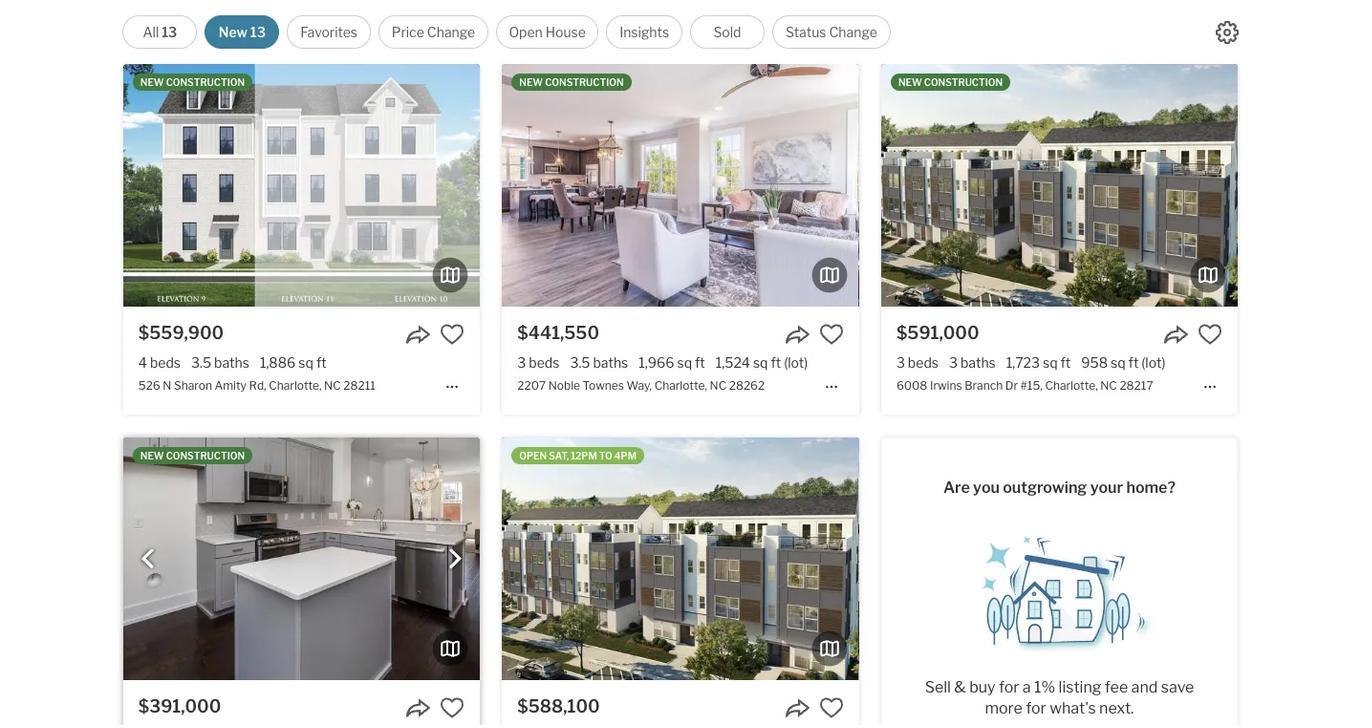 Task type: vqa. For each thing, say whether or not it's contained in the screenshot.
View for bottommost the Street View 'button'
no



Task type: locate. For each thing, give the bounding box(es) containing it.
price change
[[392, 24, 475, 40]]

3.5 baths
[[191, 354, 249, 371], [570, 354, 628, 371]]

$588,100
[[518, 697, 600, 717]]

change for price change
[[427, 24, 475, 40]]

13 right all
[[162, 24, 177, 40]]

ft right 1,524
[[771, 354, 781, 371]]

0 horizontal spatial charlotte,
[[269, 379, 322, 393]]

2 sq from the left
[[677, 354, 692, 371]]

3 photo of 2145 noble townes way, charlotte, nc 28262 image from the left
[[480, 438, 836, 680]]

1 horizontal spatial for
[[1026, 700, 1047, 718]]

nc down 1,524
[[710, 379, 727, 393]]

3 beds from the left
[[908, 354, 939, 371]]

2 nc from the left
[[710, 379, 727, 393]]

1 13 from the left
[[162, 24, 177, 40]]

a
[[1023, 679, 1031, 697]]

beds right 4
[[150, 354, 181, 371]]

0 horizontal spatial 3
[[518, 354, 526, 371]]

Status Change radio
[[772, 15, 891, 49]]

price
[[392, 24, 424, 40]]

2 13 from the left
[[250, 24, 266, 40]]

3 beds
[[518, 354, 560, 371], [897, 354, 939, 371]]

charlotte, down the 1,886 sq ft
[[269, 379, 322, 393]]

charlotte, down 1,966 sq ft
[[655, 379, 707, 393]]

4 sq from the left
[[1043, 354, 1058, 371]]

3.5 baths up amity
[[191, 354, 249, 371]]

beds
[[150, 354, 181, 371], [529, 354, 560, 371], [908, 354, 939, 371]]

photo of 6020 irwins branch dr #12, charlotte, nc 28217 image
[[146, 438, 502, 680], [502, 438, 859, 680], [859, 438, 1216, 680]]

2 3.5 baths from the left
[[570, 354, 628, 371]]

1 horizontal spatial change
[[829, 24, 877, 40]]

sq
[[299, 354, 313, 371], [677, 354, 692, 371], [753, 354, 768, 371], [1043, 354, 1058, 371], [1111, 354, 1126, 371]]

favorite button checkbox
[[440, 322, 465, 347], [819, 322, 844, 347], [819, 696, 844, 720]]

0 horizontal spatial favorite button checkbox
[[440, 696, 465, 720]]

1 horizontal spatial nc
[[710, 379, 727, 393]]

(lot) for $441,550
[[784, 354, 808, 371]]

Open House radio
[[496, 15, 599, 49]]

1 horizontal spatial 3 beds
[[897, 354, 939, 371]]

1,524 sq ft (lot)
[[716, 354, 808, 371]]

favorite button image
[[819, 322, 844, 347], [440, 696, 465, 720]]

2 horizontal spatial baths
[[961, 354, 996, 371]]

option group
[[123, 15, 891, 49]]

3 for $441,550
[[518, 354, 526, 371]]

2 3 from the left
[[897, 354, 905, 371]]

favorite button image for $559,900
[[440, 322, 465, 347]]

2 horizontal spatial 3
[[949, 354, 958, 371]]

construction for $559,900
[[166, 76, 245, 88]]

3.5
[[191, 354, 211, 371], [570, 354, 590, 371]]

2207 noble townes way, charlotte, nc 28262
[[518, 379, 765, 393]]

favorite button checkbox
[[1198, 322, 1223, 347], [440, 696, 465, 720]]

rd,
[[249, 379, 266, 393]]

for
[[999, 679, 1019, 697], [1026, 700, 1047, 718]]

3 up 6008
[[897, 354, 905, 371]]

beds up 2207
[[529, 354, 560, 371]]

1 horizontal spatial favorite button checkbox
[[1198, 322, 1223, 347]]

0 vertical spatial for
[[999, 679, 1019, 697]]

ft left 958
[[1061, 354, 1071, 371]]

status change
[[786, 24, 877, 40]]

favorite button image for $591,000
[[1198, 322, 1223, 347]]

charlotte, down 958
[[1045, 379, 1098, 393]]

0 horizontal spatial 3 beds
[[518, 354, 560, 371]]

charlotte,
[[269, 379, 322, 393], [655, 379, 707, 393], [1045, 379, 1098, 393]]

1 3.5 from the left
[[191, 354, 211, 371]]

option group containing all
[[123, 15, 891, 49]]

sold
[[714, 24, 741, 40]]

2 horizontal spatial beds
[[908, 354, 939, 371]]

photo of 526 n sharon amity rd, charlotte, nc 28211 image
[[0, 64, 123, 307], [123, 64, 480, 307], [480, 64, 836, 307]]

3 ft from the left
[[771, 354, 781, 371]]

2 3 beds from the left
[[897, 354, 939, 371]]

3 photo of 526 n sharon amity rd, charlotte, nc 28211 image from the left
[[480, 64, 836, 307]]

favorite button checkbox for $591,000
[[1198, 322, 1223, 347]]

baths for $441,550
[[593, 354, 628, 371]]

1,966 sq ft
[[639, 354, 705, 371]]

3 up irwins
[[949, 354, 958, 371]]

3 charlotte, from the left
[[1045, 379, 1098, 393]]

1 3 beds from the left
[[518, 354, 560, 371]]

1 sq from the left
[[299, 354, 313, 371]]

958 sq ft (lot)
[[1081, 354, 1166, 371]]

1 photo of 526 n sharon amity rd, charlotte, nc 28211 image from the left
[[0, 64, 123, 307]]

(lot) right 1,524
[[784, 354, 808, 371]]

1 charlotte, from the left
[[269, 379, 322, 393]]

3
[[518, 354, 526, 371], [897, 354, 905, 371], [949, 354, 958, 371]]

1 baths from the left
[[214, 354, 249, 371]]

beds for $441,550
[[529, 354, 560, 371]]

nc
[[324, 379, 341, 393], [710, 379, 727, 393], [1101, 379, 1117, 393]]

6008 irwins branch dr #15, charlotte, nc 28217
[[897, 379, 1153, 393]]

28211
[[343, 379, 376, 393]]

sq right 958
[[1111, 354, 1126, 371]]

4
[[138, 354, 147, 371]]

1 horizontal spatial beds
[[529, 354, 560, 371]]

2 baths from the left
[[593, 354, 628, 371]]

0 horizontal spatial 3.5
[[191, 354, 211, 371]]

0 vertical spatial favorite button checkbox
[[1198, 322, 1223, 347]]

3.5 baths for $441,550
[[570, 354, 628, 371]]

All radio
[[123, 15, 197, 49]]

1 beds from the left
[[150, 354, 181, 371]]

baths up amity
[[214, 354, 249, 371]]

are you outgrowing your home?
[[944, 479, 1176, 497]]

ft right 1,886
[[316, 354, 327, 371]]

3.5 up noble
[[570, 354, 590, 371]]

2 beds from the left
[[529, 354, 560, 371]]

1 3.5 baths from the left
[[191, 354, 249, 371]]

2 3.5 from the left
[[570, 354, 590, 371]]

1 3 from the left
[[518, 354, 526, 371]]

2 (lot) from the left
[[1142, 354, 1166, 371]]

1 ft from the left
[[316, 354, 327, 371]]

0 horizontal spatial change
[[427, 24, 475, 40]]

1 vertical spatial favorite button checkbox
[[440, 696, 465, 720]]

Price Change radio
[[379, 15, 489, 49]]

1,886 sq ft
[[260, 354, 327, 371]]

(lot) up 28217
[[1142, 354, 1166, 371]]

dr
[[1005, 379, 1018, 393]]

nc down 958
[[1101, 379, 1117, 393]]

2 change from the left
[[829, 24, 877, 40]]

1 horizontal spatial 3.5
[[570, 354, 590, 371]]

3.5 baths for $559,900
[[191, 354, 249, 371]]

house
[[546, 24, 586, 40]]

(lot)
[[784, 354, 808, 371], [1142, 354, 1166, 371]]

0 horizontal spatial for
[[999, 679, 1019, 697]]

photo of 2207 noble townes way, charlotte, nc 28262 image
[[146, 64, 502, 307], [502, 64, 859, 307], [859, 64, 1216, 307]]

new 13
[[219, 24, 266, 40]]

1,723
[[1006, 354, 1040, 371]]

photo of 2145 noble townes way, charlotte, nc 28262 image
[[0, 438, 123, 680], [123, 438, 480, 680], [480, 438, 836, 680]]

3 baths
[[949, 354, 996, 371]]

favorite button image for $588,100
[[819, 696, 844, 720]]

0 vertical spatial favorite button image
[[819, 322, 844, 347]]

1 vertical spatial for
[[1026, 700, 1047, 718]]

your
[[1090, 479, 1123, 497]]

2 horizontal spatial favorite button image
[[1198, 322, 1223, 347]]

5 sq from the left
[[1111, 354, 1126, 371]]

13 for new 13
[[250, 24, 266, 40]]

1 vertical spatial favorite button image
[[440, 696, 465, 720]]

28262
[[729, 379, 765, 393]]

3 beds up 6008
[[897, 354, 939, 371]]

3.5 up sharon
[[191, 354, 211, 371]]

0 horizontal spatial nc
[[324, 379, 341, 393]]

3.5 for $441,550
[[570, 354, 590, 371]]

13 right new at left top
[[250, 24, 266, 40]]

home?
[[1127, 479, 1176, 497]]

all
[[143, 24, 159, 40]]

3 baths from the left
[[961, 354, 996, 371]]

status
[[786, 24, 826, 40]]

1 horizontal spatial charlotte,
[[655, 379, 707, 393]]

fee
[[1105, 679, 1128, 697]]

change right status
[[829, 24, 877, 40]]

2 horizontal spatial charlotte,
[[1045, 379, 1098, 393]]

baths
[[214, 354, 249, 371], [593, 354, 628, 371], [961, 354, 996, 371]]

1 horizontal spatial favorite button image
[[819, 696, 844, 720]]

photo of 6008 irwins branch dr #15, charlotte, nc 28217 image
[[525, 64, 881, 307], [881, 64, 1238, 307], [1238, 64, 1361, 307]]

new
[[140, 76, 164, 88], [519, 76, 543, 88], [898, 76, 922, 88], [140, 450, 164, 462]]

beds up 6008
[[908, 354, 939, 371]]

0 horizontal spatial beds
[[150, 354, 181, 371]]

3 nc from the left
[[1101, 379, 1117, 393]]

sq right 1,886
[[299, 354, 313, 371]]

13 inside all radio
[[162, 24, 177, 40]]

baths up branch at right bottom
[[961, 354, 996, 371]]

0 horizontal spatial 13
[[162, 24, 177, 40]]

0 horizontal spatial favorite button image
[[440, 696, 465, 720]]

0 horizontal spatial favorite button image
[[440, 322, 465, 347]]

2 photo of 2145 noble townes way, charlotte, nc 28262 image from the left
[[123, 438, 480, 680]]

sq up 28262
[[753, 354, 768, 371]]

ft
[[316, 354, 327, 371], [695, 354, 705, 371], [771, 354, 781, 371], [1061, 354, 1071, 371], [1129, 354, 1139, 371]]

sq right 1,966
[[677, 354, 692, 371]]

0 horizontal spatial baths
[[214, 354, 249, 371]]

all 13
[[143, 24, 177, 40]]

4pm
[[615, 450, 637, 462]]

2207
[[518, 379, 546, 393]]

more
[[985, 700, 1023, 718]]

change inside radio
[[427, 24, 475, 40]]

5 ft from the left
[[1129, 354, 1139, 371]]

0 horizontal spatial 3.5 baths
[[191, 354, 249, 371]]

2 ft from the left
[[695, 354, 705, 371]]

for left a
[[999, 679, 1019, 697]]

1 horizontal spatial favorite button image
[[819, 322, 844, 347]]

2 horizontal spatial nc
[[1101, 379, 1117, 393]]

for down '1%'
[[1026, 700, 1047, 718]]

sq right 1,723
[[1043, 354, 1058, 371]]

1 horizontal spatial baths
[[593, 354, 628, 371]]

favorite button image
[[440, 322, 465, 347], [1198, 322, 1223, 347], [819, 696, 844, 720]]

1 (lot) from the left
[[784, 354, 808, 371]]

ft for $559,900
[[316, 354, 327, 371]]

charlotte, for $559,900
[[269, 379, 322, 393]]

nc for $591,000
[[1101, 379, 1117, 393]]

change right price
[[427, 24, 475, 40]]

new construction
[[140, 76, 245, 88], [519, 76, 624, 88], [898, 76, 1003, 88], [140, 450, 245, 462]]

3.5 for $559,900
[[191, 354, 211, 371]]

13
[[162, 24, 177, 40], [250, 24, 266, 40]]

an image of a house image
[[964, 523, 1155, 653]]

1 horizontal spatial 13
[[250, 24, 266, 40]]

1 horizontal spatial 3
[[897, 354, 905, 371]]

change inside radio
[[829, 24, 877, 40]]

baths up townes
[[593, 354, 628, 371]]

13 inside new radio
[[250, 24, 266, 40]]

3 beds up 2207
[[518, 354, 560, 371]]

1 change from the left
[[427, 24, 475, 40]]

0 horizontal spatial (lot)
[[784, 354, 808, 371]]

open house
[[509, 24, 586, 40]]

construction
[[166, 76, 245, 88], [545, 76, 624, 88], [924, 76, 1003, 88], [166, 450, 245, 462]]

4 ft from the left
[[1061, 354, 1071, 371]]

1 nc from the left
[[324, 379, 341, 393]]

ft up 28217
[[1129, 354, 1139, 371]]

nc left 28211
[[324, 379, 341, 393]]

new for $591,000
[[898, 76, 922, 88]]

1 horizontal spatial 3.5 baths
[[570, 354, 628, 371]]

favorite button image for $391,000
[[440, 696, 465, 720]]

1 horizontal spatial (lot)
[[1142, 354, 1166, 371]]

and
[[1131, 679, 1158, 697]]

3.5 baths up townes
[[570, 354, 628, 371]]

branch
[[965, 379, 1003, 393]]

change
[[427, 24, 475, 40], [829, 24, 877, 40]]

sharon
[[174, 379, 212, 393]]

3 up 2207
[[518, 354, 526, 371]]

ft left 1,524
[[695, 354, 705, 371]]



Task type: describe. For each thing, give the bounding box(es) containing it.
amity
[[215, 379, 247, 393]]

1 photo of 2145 noble townes way, charlotte, nc 28262 image from the left
[[0, 438, 123, 680]]

sq for $591,000
[[1043, 354, 1058, 371]]

New radio
[[205, 15, 279, 49]]

3 photo of 2207 noble townes way, charlotte, nc 28262 image from the left
[[859, 64, 1216, 307]]

favorites
[[300, 24, 358, 40]]

(lot) for $591,000
[[1142, 354, 1166, 371]]

listing
[[1059, 679, 1102, 697]]

sq for $441,550
[[677, 354, 692, 371]]

townes
[[583, 379, 624, 393]]

ft for $441,550
[[695, 354, 705, 371]]

2 photo of 526 n sharon amity rd, charlotte, nc 28211 image from the left
[[123, 64, 480, 307]]

#15,
[[1021, 379, 1043, 393]]

sell
[[925, 679, 951, 697]]

favorite button checkbox for $391,000
[[440, 696, 465, 720]]

n
[[163, 379, 172, 393]]

what's
[[1050, 700, 1096, 718]]

beds for $559,900
[[150, 354, 181, 371]]

sell & buy for a 1% listing fee and save more for what's next.
[[925, 679, 1194, 718]]

1 photo of 6020 irwins branch dr #12, charlotte, nc 28217 image from the left
[[146, 438, 502, 680]]

new construction for $591,000
[[898, 76, 1003, 88]]

to
[[599, 450, 613, 462]]

1 photo of 6008 irwins branch dr #15, charlotte, nc 28217 image from the left
[[525, 64, 881, 307]]

$559,900
[[138, 323, 224, 343]]

2 charlotte, from the left
[[655, 379, 707, 393]]

3 photo of 6020 irwins branch dr #12, charlotte, nc 28217 image from the left
[[859, 438, 1216, 680]]

are
[[944, 479, 970, 497]]

Insights radio
[[606, 15, 682, 49]]

new for $559,900
[[140, 76, 164, 88]]

1,886
[[260, 354, 296, 371]]

3 for $591,000
[[897, 354, 905, 371]]

12pm
[[571, 450, 597, 462]]

favorite button image for $441,550
[[819, 322, 844, 347]]

2 photo of 6020 irwins branch dr #12, charlotte, nc 28217 image from the left
[[502, 438, 859, 680]]

baths for $559,900
[[214, 354, 249, 371]]

1,524
[[716, 354, 750, 371]]

open
[[519, 450, 547, 462]]

3 3 from the left
[[949, 354, 958, 371]]

Sold radio
[[690, 15, 765, 49]]

958
[[1081, 354, 1108, 371]]

2 photo of 2207 noble townes way, charlotte, nc 28262 image from the left
[[502, 64, 859, 307]]

previous button image
[[138, 549, 158, 568]]

1,723 sq ft
[[1006, 354, 1071, 371]]

new construction for $559,900
[[140, 76, 245, 88]]

next.
[[1099, 700, 1134, 718]]

favorite button checkbox for $588,100
[[819, 696, 844, 720]]

1,966
[[639, 354, 674, 371]]

new construction for $441,550
[[519, 76, 624, 88]]

$391,000
[[138, 697, 221, 717]]

irwins
[[930, 379, 962, 393]]

4 beds
[[138, 354, 181, 371]]

you
[[973, 479, 1000, 497]]

change for status change
[[829, 24, 877, 40]]

3 beds for $441,550
[[518, 354, 560, 371]]

outgrowing
[[1003, 479, 1087, 497]]

6008
[[897, 379, 928, 393]]

526 n sharon amity rd, charlotte, nc 28211
[[138, 379, 376, 393]]

3 sq from the left
[[753, 354, 768, 371]]

insights
[[620, 24, 669, 40]]

construction for $441,550
[[545, 76, 624, 88]]

way,
[[627, 379, 652, 393]]

Favorites radio
[[287, 15, 371, 49]]

baths for $591,000
[[961, 354, 996, 371]]

1 photo of 2207 noble townes way, charlotte, nc 28262 image from the left
[[146, 64, 502, 307]]

beds for $591,000
[[908, 354, 939, 371]]

sq for $559,900
[[299, 354, 313, 371]]

new for $441,550
[[519, 76, 543, 88]]

new
[[219, 24, 248, 40]]

buy
[[970, 679, 996, 697]]

28217
[[1120, 379, 1153, 393]]

favorite button checkbox for $441,550
[[819, 322, 844, 347]]

13 for all 13
[[162, 24, 177, 40]]

open
[[509, 24, 543, 40]]

open sat, 12pm to 4pm
[[519, 450, 637, 462]]

3 photo of 6008 irwins branch dr #15, charlotte, nc 28217 image from the left
[[1238, 64, 1361, 307]]

nc for $559,900
[[324, 379, 341, 393]]

charlotte, for $591,000
[[1045, 379, 1098, 393]]

2 photo of 6008 irwins branch dr #15, charlotte, nc 28217 image from the left
[[881, 64, 1238, 307]]

3 beds for $591,000
[[897, 354, 939, 371]]

save
[[1161, 679, 1194, 697]]

&
[[954, 679, 966, 697]]

sat,
[[549, 450, 569, 462]]

next button image
[[446, 549, 465, 568]]

1%
[[1034, 679, 1056, 697]]

construction for $591,000
[[924, 76, 1003, 88]]

526
[[138, 379, 160, 393]]

favorite button checkbox for $559,900
[[440, 322, 465, 347]]

$591,000
[[897, 323, 979, 343]]

$441,550
[[518, 323, 599, 343]]

ft for $591,000
[[1061, 354, 1071, 371]]

noble
[[548, 379, 580, 393]]



